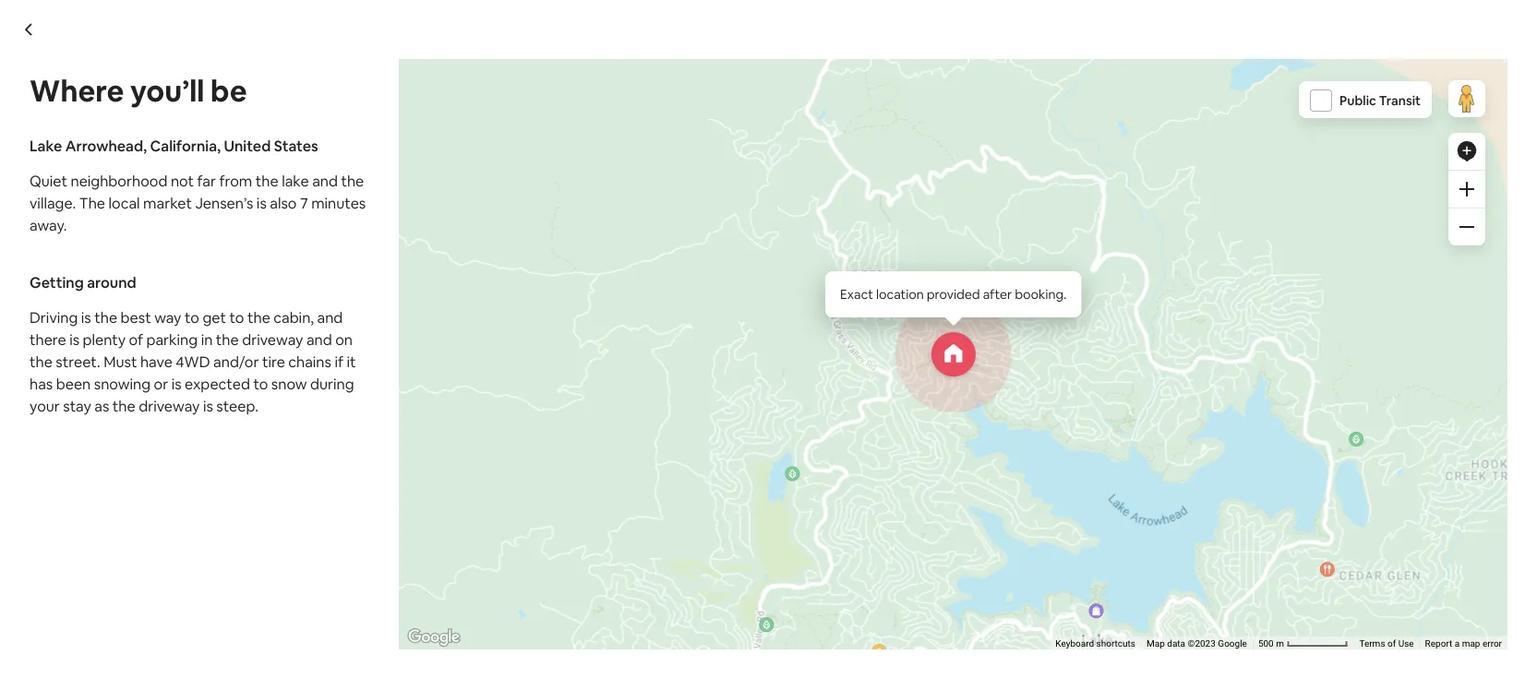 Task type: vqa. For each thing, say whether or not it's contained in the screenshot.
Google
yes



Task type: locate. For each thing, give the bounding box(es) containing it.
0 vertical spatial jensen's
[[195, 193, 253, 212]]

1 horizontal spatial far
[[419, 415, 438, 434]]

during
[[310, 375, 354, 393]]

1 horizontal spatial terms of use
[[1360, 639, 1415, 650]]

driveway
[[242, 330, 303, 349], [139, 397, 200, 416]]

1 vertical spatial quiet neighborhood not far from the lake and the village. the local market jensen's is also 7 minutes away.
[[252, 415, 966, 434]]

as
[[94, 397, 109, 416]]

terms
[[1138, 339, 1164, 350], [1360, 639, 1386, 650]]

0 horizontal spatial shortcuts
[[875, 339, 914, 350]]

quiet
[[30, 171, 67, 190], [252, 415, 289, 434]]

0 vertical spatial 500 m
[[1037, 339, 1065, 350]]

500 m button
[[1031, 338, 1132, 351], [1253, 637, 1354, 651]]

the
[[256, 171, 279, 190], [341, 171, 364, 190], [94, 308, 117, 327], [247, 308, 270, 327], [216, 330, 239, 349], [30, 352, 53, 371], [113, 397, 135, 416], [478, 415, 501, 434], [563, 415, 586, 434]]

0 horizontal spatial report a map error link
[[1203, 339, 1281, 350]]

0 horizontal spatial error
[[1261, 339, 1281, 350]]

1 vertical spatial report a map error link
[[1426, 639, 1503, 650]]

map inside the where you'll be "dialog"
[[1147, 639, 1165, 650]]

0 horizontal spatial away.
[[30, 216, 67, 235]]

arrowhead,
[[65, 136, 147, 155], [287, 380, 369, 399]]

data
[[946, 339, 964, 350], [1168, 639, 1186, 650]]

data for 500 m button to the top
[[946, 339, 964, 350]]

minutes
[[311, 193, 366, 212], [871, 415, 926, 434]]

driveway down or
[[139, 397, 200, 416]]

1 horizontal spatial of
[[1166, 339, 1174, 350]]

of inside driving is the best way to get to the cabin, and there is plenty of parking in the driveway and on the street. must have 4wd and/or tire chains if it has been snowing or is expected to snow during your stay as the driveway is steep.
[[129, 330, 143, 349]]

500 inside the where you'll be "dialog"
[[1259, 639, 1274, 650]]

keyboard shortcuts inside the where you'll be "dialog"
[[1056, 639, 1136, 650]]

0 horizontal spatial jensen's
[[195, 193, 253, 212]]

4wd
[[176, 352, 210, 371]]

0 vertical spatial states
[[274, 136, 318, 155]]

1 vertical spatial states
[[496, 380, 540, 399]]

to down tire
[[253, 375, 268, 393]]

1 vertical spatial driveway
[[139, 397, 200, 416]]

0 horizontal spatial report
[[1203, 339, 1231, 350]]

1 vertical spatial 7
[[860, 415, 868, 434]]

0 vertical spatial arrowhead,
[[65, 136, 147, 155]]

keyboard shortcuts button inside the where you'll be "dialog"
[[1056, 638, 1136, 651]]

driving
[[30, 308, 78, 327]]

far
[[197, 171, 216, 190], [419, 415, 438, 434]]

identity verified
[[400, 639, 507, 658]]

the
[[79, 193, 105, 212], [639, 415, 665, 434]]

keyboard for bottom 500 m button
[[1056, 639, 1095, 650]]

0 horizontal spatial keyboard shortcuts
[[834, 339, 914, 350]]

terms of use inside the where you'll be "dialog"
[[1360, 639, 1415, 650]]

report for 500 m button to the top report a map error link
[[1203, 339, 1231, 350]]

0 vertical spatial minutes
[[311, 193, 366, 212]]

terms inside the where you'll be "dialog"
[[1360, 639, 1386, 650]]

0 horizontal spatial lake
[[282, 171, 309, 190]]

©2023 inside the where you'll be "dialog"
[[1188, 639, 1216, 650]]

0 vertical spatial 7
[[300, 193, 308, 212]]

0 horizontal spatial map
[[1240, 339, 1259, 350]]

also
[[270, 193, 297, 212], [830, 415, 857, 434]]

0 horizontal spatial lake
[[30, 136, 62, 155]]

0 vertical spatial quiet neighborhood not far from the lake and the village. the local market jensen's is also 7 minutes away.
[[30, 171, 366, 235]]

500 m for 500 m button to the top
[[1037, 339, 1065, 350]]

registration
[[776, 639, 858, 658]]

getting around
[[30, 273, 136, 292]]

neighborhood down where you'll be
[[71, 171, 168, 190]]

©2023 for 500 m button to the top
[[966, 339, 994, 350]]

0 horizontal spatial quiet
[[30, 171, 67, 190]]

plenty
[[83, 330, 126, 349]]

where
[[30, 71, 124, 110]]

500 for 500 m button to the top
[[1037, 339, 1052, 350]]

1 vertical spatial local
[[668, 415, 700, 434]]

0 vertical spatial map data ©2023 google
[[925, 339, 1026, 350]]

0 vertical spatial data
[[946, 339, 964, 350]]

to right get
[[229, 308, 244, 327]]

keyboard inside the where you'll be "dialog"
[[1056, 639, 1095, 650]]

lake down where
[[30, 136, 62, 155]]

0 vertical spatial report a map error link
[[1203, 339, 1281, 350]]

add a place to the map image
[[1456, 140, 1479, 163]]

google image down 2011
[[404, 626, 465, 650]]

arrowhead, down 'if'
[[287, 380, 369, 399]]

map data ©2023 google
[[925, 339, 1026, 350], [1147, 639, 1248, 650]]

m inside the where you'll be "dialog"
[[1277, 639, 1285, 650]]

0 horizontal spatial of
[[129, 330, 143, 349]]

1 vertical spatial shortcuts
[[1097, 639, 1136, 650]]

market
[[143, 193, 192, 212], [703, 415, 752, 434]]

1 horizontal spatial keyboard shortcuts
[[1056, 639, 1136, 650]]

0 horizontal spatial 500 m button
[[1031, 338, 1132, 351]]

0 horizontal spatial minutes
[[311, 193, 366, 212]]

minutes inside quiet neighborhood not far from the lake and the village. the local market jensen's is also 7 minutes away.
[[311, 193, 366, 212]]

1 horizontal spatial report a map error
[[1426, 639, 1503, 650]]

of for 500 m button to the top
[[1166, 339, 1174, 350]]

data inside the where you'll be "dialog"
[[1168, 639, 1186, 650]]

1 horizontal spatial from
[[441, 415, 475, 434]]

a
[[1233, 339, 1238, 350], [1455, 639, 1460, 650]]

1 horizontal spatial the
[[639, 415, 665, 434]]

terms of use for terms of use link in the where you'll be "dialog"
[[1360, 639, 1415, 650]]

lake down tire
[[252, 380, 284, 399]]

map
[[925, 339, 943, 350], [1147, 639, 1165, 650]]

1 vertical spatial map
[[1147, 639, 1165, 650]]

1 horizontal spatial lake
[[504, 415, 531, 434]]

report a map error
[[1203, 339, 1281, 350], [1426, 639, 1503, 650]]

error inside the where you'll be "dialog"
[[1483, 639, 1503, 650]]

keyboard shortcuts button for bottom 500 m button
[[1056, 638, 1136, 651]]

1 horizontal spatial lake
[[252, 380, 284, 399]]

away.
[[30, 216, 67, 235], [929, 415, 966, 434]]

a inside the where you'll be "dialog"
[[1455, 639, 1460, 650]]

lake inside quiet neighborhood not far from the lake and the village. the local market jensen's is also 7 minutes away.
[[282, 171, 309, 190]]

1 horizontal spatial neighborhood
[[293, 415, 390, 434]]

error
[[1261, 339, 1281, 350], [1483, 639, 1503, 650]]

500
[[1037, 339, 1052, 350], [1259, 639, 1274, 650]]

map for bottom 500 m button
[[1147, 639, 1165, 650]]

1 horizontal spatial 500 m button
[[1253, 637, 1354, 651]]

be
[[211, 71, 247, 110]]

driveway up tire
[[242, 330, 303, 349]]

0 vertical spatial report a map error
[[1203, 339, 1281, 350]]

500 m for bottom 500 m button
[[1259, 639, 1287, 650]]

0 horizontal spatial the
[[79, 193, 105, 212]]

1 vertical spatial your stay location, map pin image
[[932, 333, 976, 377]]

from
[[219, 171, 252, 190], [441, 415, 475, 434]]

transit
[[1380, 92, 1421, 109]]

report a map error inside the where you'll be "dialog"
[[1426, 639, 1503, 650]]

0 horizontal spatial terms of use link
[[1138, 339, 1192, 350]]

0 vertical spatial california,
[[150, 136, 221, 155]]

0 horizontal spatial arrowhead,
[[65, 136, 147, 155]]

1 vertical spatial quiet
[[252, 415, 289, 434]]

1 horizontal spatial 500
[[1259, 639, 1274, 650]]

of
[[129, 330, 143, 349], [1166, 339, 1174, 350], [1388, 639, 1397, 650]]

united
[[224, 136, 271, 155], [446, 380, 493, 399]]

terms of use link for 500 m button to the top
[[1138, 339, 1192, 350]]

0 vertical spatial village.
[[30, 193, 76, 212]]

away. inside quiet neighborhood not far from the lake and the village. the local market jensen's is also 7 minutes away.
[[30, 216, 67, 235]]

not
[[171, 171, 194, 190], [393, 415, 416, 434]]

1 horizontal spatial keyboard
[[1056, 639, 1095, 650]]

7
[[300, 193, 308, 212], [860, 415, 868, 434]]

0 horizontal spatial ©2023
[[966, 339, 994, 350]]

1 vertical spatial terms of use link
[[1360, 639, 1415, 650]]

1 horizontal spatial driveway
[[242, 330, 303, 349]]

arrowhead, down where
[[65, 136, 147, 155]]

0 vertical spatial use
[[1177, 339, 1192, 350]]

get
[[203, 308, 226, 327]]

to left get
[[185, 308, 199, 327]]

terms of use link
[[1138, 339, 1192, 350], [1360, 639, 1415, 650]]

zoom out image
[[1238, 68, 1253, 83]]

map for 500 m button to the top
[[925, 339, 943, 350]]

stay
[[63, 397, 91, 416]]

1 vertical spatial report a map error
[[1426, 639, 1503, 650]]

75
[[1118, 41, 1130, 55]]

not inside the where you'll be "dialog"
[[171, 171, 194, 190]]

getting
[[30, 273, 84, 292]]

quiet inside quiet neighborhood not far from the lake and the village. the local market jensen's is also 7 minutes away.
[[30, 171, 67, 190]]

2022-
[[980, 639, 1019, 658]]

in right the "joined"
[[369, 595, 379, 612]]

0 horizontal spatial far
[[197, 171, 216, 190]]

to
[[185, 308, 199, 327], [229, 308, 244, 327], [253, 375, 268, 393]]

0 vertical spatial keyboard shortcuts
[[834, 339, 914, 350]]

keyboard shortcuts button
[[834, 338, 914, 351], [1056, 638, 1136, 651]]

in
[[201, 330, 213, 349], [369, 595, 379, 612]]

1 horizontal spatial your stay location, map pin image
[[932, 333, 976, 377]]

google image up tire
[[256, 327, 317, 351]]

1 vertical spatial google
[[1218, 639, 1248, 650]]

report a map error link for bottom 500 m button
[[1426, 639, 1503, 650]]

best
[[121, 308, 151, 327]]

shortcuts inside the where you'll be "dialog"
[[1097, 639, 1136, 650]]

1 horizontal spatial map
[[1147, 639, 1165, 650]]

your stay location, map pin image
[[747, 107, 791, 151], [932, 333, 976, 377]]

1 horizontal spatial jensen's
[[755, 415, 813, 434]]

1 horizontal spatial use
[[1399, 639, 1415, 650]]

report inside the where you'll be "dialog"
[[1426, 639, 1453, 650]]

public
[[1340, 92, 1377, 109]]

california, down you'll
[[150, 136, 221, 155]]

lake arrowhead, california, united states
[[30, 136, 318, 155], [252, 380, 540, 399]]

1 vertical spatial a
[[1455, 639, 1460, 650]]

map
[[1240, 339, 1259, 350], [1463, 639, 1481, 650]]

registration number : cestrp-2022-00183
[[776, 639, 1060, 658]]

street.
[[56, 352, 100, 371]]

google image
[[256, 327, 317, 351], [404, 626, 465, 650]]

united inside the where you'll be "dialog"
[[224, 136, 271, 155]]

1 vertical spatial error
[[1483, 639, 1503, 650]]

use
[[1177, 339, 1192, 350], [1399, 639, 1415, 650]]

©2023 for bottom 500 m button
[[1188, 639, 1216, 650]]

shortcuts
[[875, 339, 914, 350], [1097, 639, 1136, 650]]

0 horizontal spatial local
[[108, 193, 140, 212]]

lake
[[30, 136, 62, 155], [252, 380, 284, 399]]

local
[[108, 193, 140, 212], [668, 415, 700, 434]]

states
[[274, 136, 318, 155], [496, 380, 540, 399]]

0 horizontal spatial data
[[946, 339, 964, 350]]

1 vertical spatial the
[[639, 415, 665, 434]]

1 vertical spatial map data ©2023 google
[[1147, 639, 1248, 650]]

2 horizontal spatial of
[[1388, 639, 1397, 650]]

1 horizontal spatial 500 m
[[1259, 639, 1287, 650]]

1 vertical spatial keyboard shortcuts button
[[1056, 638, 1136, 651]]

village.
[[30, 193, 76, 212], [589, 415, 636, 434]]

google inside the where you'll be "dialog"
[[1218, 639, 1248, 650]]

california, right during
[[372, 380, 443, 399]]

0 horizontal spatial united
[[224, 136, 271, 155]]

0 horizontal spatial m
[[1054, 339, 1063, 350]]

and/or
[[213, 352, 259, 371]]

there
[[30, 330, 66, 349]]

jensen's inside quiet neighborhood not far from the lake and the village. the local market jensen's is also 7 minutes away.
[[195, 193, 253, 212]]

500 m inside the where you'll be "dialog"
[[1259, 639, 1287, 650]]

m
[[1054, 339, 1063, 350], [1277, 639, 1285, 650]]

keyboard shortcuts
[[834, 339, 914, 350], [1056, 639, 1136, 650]]

way
[[154, 308, 181, 327]]

terms of use
[[1138, 339, 1192, 350], [1360, 639, 1415, 650]]

quiet neighborhood not far from the lake and the village. the local market jensen's is also 7 minutes away.
[[30, 171, 366, 235], [252, 415, 966, 434]]

0 vertical spatial local
[[108, 193, 140, 212]]

neighborhood down during
[[293, 415, 390, 434]]

report
[[1203, 339, 1231, 350], [1426, 639, 1453, 650]]

1 vertical spatial from
[[441, 415, 475, 434]]

tire
[[262, 352, 285, 371]]

keyboard shortcuts for bottom 500 m button
[[1056, 639, 1136, 650]]

0 vertical spatial google image
[[256, 327, 317, 351]]

neighborhood inside the where you'll be "dialog"
[[71, 171, 168, 190]]

local inside the where you'll be "dialog"
[[108, 193, 140, 212]]

0 horizontal spatial market
[[143, 193, 192, 212]]

your
[[30, 397, 60, 416]]

snowing
[[94, 375, 151, 393]]

lake arrowhead, california, united states down you'll
[[30, 136, 318, 155]]

map inside the where you'll be "dialog"
[[1463, 639, 1481, 650]]

1 vertical spatial data
[[1168, 639, 1186, 650]]

0 vertical spatial 500
[[1037, 339, 1052, 350]]

the inside the where you'll be "dialog"
[[79, 193, 105, 212]]

500 for bottom 500 m button
[[1259, 639, 1274, 650]]

1 vertical spatial village.
[[589, 415, 636, 434]]

a for report a map error link related to bottom 500 m button
[[1455, 639, 1460, 650]]

reviews
[[1133, 41, 1171, 55]]

terms of use link inside the where you'll be "dialog"
[[1360, 639, 1415, 650]]

4.96 · 75 reviews
[[1087, 41, 1171, 55]]

zoom out image
[[1460, 220, 1475, 235]]

1 horizontal spatial map
[[1463, 639, 1481, 650]]

1 vertical spatial lake
[[504, 415, 531, 434]]

0 vertical spatial a
[[1233, 339, 1238, 350]]

lake arrowhead, california, united states down it
[[252, 380, 540, 399]]

1 horizontal spatial m
[[1277, 639, 1285, 650]]

1 vertical spatial terms
[[1360, 639, 1386, 650]]

0 vertical spatial lake
[[30, 136, 62, 155]]

0 vertical spatial lake arrowhead, california, united states
[[30, 136, 318, 155]]

in down get
[[201, 330, 213, 349]]

0 horizontal spatial map
[[925, 339, 943, 350]]

0 horizontal spatial google
[[996, 339, 1026, 350]]

1 vertical spatial jensen's
[[755, 415, 813, 434]]

keyboard
[[834, 339, 872, 350], [1056, 639, 1095, 650]]



Task type: describe. For each thing, give the bounding box(es) containing it.
where you'll be
[[30, 71, 247, 110]]

lake inside the where you'll be "dialog"
[[30, 136, 62, 155]]

hosted
[[326, 562, 396, 589]]

1 horizontal spatial quiet
[[252, 415, 289, 434]]

on
[[335, 330, 353, 349]]

identity
[[400, 639, 453, 658]]

also inside the where you'll be "dialog"
[[270, 193, 297, 212]]

number
[[862, 639, 915, 658]]

verified
[[456, 639, 507, 658]]

error for 500 m button to the top report a map error link
[[1261, 339, 1281, 350]]

0 vertical spatial 500 m button
[[1031, 338, 1132, 351]]

public transit
[[1340, 92, 1421, 109]]

00183
[[1019, 639, 1060, 658]]

your stay location, map pin image inside google map
showing 5 points of interest. region
[[932, 333, 976, 377]]

of for bottom 500 m button
[[1388, 639, 1397, 650]]

report a map error for bottom 500 m button
[[1426, 639, 1503, 650]]

steep.
[[216, 397, 258, 416]]

village. inside the where you'll be "dialog"
[[30, 193, 76, 212]]

0 horizontal spatial terms
[[1138, 339, 1164, 350]]

1 vertical spatial not
[[393, 415, 416, 434]]

driving is the best way to get to the cabin, and there is plenty of parking in the driveway and on the street. must have 4wd and/or tire chains if it has been snowing or is expected to snow during your stay as the driveway is steep.
[[30, 308, 356, 416]]

keyboard shortcuts for 500 m button to the top
[[834, 339, 914, 350]]

1 vertical spatial 500 m button
[[1253, 637, 1354, 651]]

joined
[[326, 595, 366, 612]]

7 inside the where you'll be "dialog"
[[300, 193, 308, 212]]

must
[[104, 352, 137, 371]]

lake arrowhead, california, united states inside the where you'll be "dialog"
[[30, 136, 318, 155]]

or
[[154, 375, 168, 393]]

october
[[382, 595, 432, 612]]

in inside driving is the best way to get to the cabin, and there is plenty of parking in the driveway and on the street. must have 4wd and/or tire chains if it has been snowing or is expected to snow during your stay as the driveway is steep.
[[201, 330, 213, 349]]

terms of use for terms of use link corresponding to 500 m button to the top
[[1138, 339, 1192, 350]]

and inside quiet neighborhood not far from the lake and the village. the local market jensen's is also 7 minutes away.
[[312, 171, 338, 190]]

1 vertical spatial far
[[419, 415, 438, 434]]

use inside the where you'll be "dialog"
[[1399, 639, 1415, 650]]

error for report a map error link related to bottom 500 m button
[[1483, 639, 1503, 650]]

0 horizontal spatial use
[[1177, 339, 1192, 350]]

1 vertical spatial google image
[[404, 626, 465, 650]]

by
[[400, 562, 424, 589]]

if
[[335, 352, 344, 371]]

1 vertical spatial lake
[[252, 380, 284, 399]]

have
[[140, 352, 173, 371]]

1 vertical spatial also
[[830, 415, 857, 434]]

been
[[56, 375, 91, 393]]

market inside quiet neighborhood not far from the lake and the village. the local market jensen's is also 7 minutes away.
[[143, 193, 192, 212]]

0 vertical spatial driveway
[[242, 330, 303, 349]]

keyboard for 500 m button to the top
[[834, 339, 872, 350]]

where you'll be dialog
[[0, 0, 1538, 680]]

your stay location, map pin image inside google map
showing 2 points of interest. region
[[747, 107, 791, 151]]

1 vertical spatial neighborhood
[[293, 415, 390, 434]]

hosted by brooke joined in october 2011
[[326, 562, 496, 612]]

parking
[[146, 330, 198, 349]]

0 horizontal spatial driveway
[[139, 397, 200, 416]]

far inside quiet neighborhood not far from the lake and the village. the local market jensen's is also 7 minutes away.
[[197, 171, 216, 190]]

0 horizontal spatial to
[[185, 308, 199, 327]]

quiet neighborhood not far from the lake and the village. the local market jensen's is also 7 minutes away. inside the where you'll be "dialog"
[[30, 171, 366, 235]]

google map
showing 5 points of interest. region
[[249, 0, 1538, 680]]

arrowhead, inside the where you'll be "dialog"
[[65, 136, 147, 155]]

report for report a map error link related to bottom 500 m button
[[1426, 639, 1453, 650]]

1 vertical spatial california,
[[372, 380, 443, 399]]

1 vertical spatial market
[[703, 415, 752, 434]]

1 horizontal spatial united
[[446, 380, 493, 399]]

data for bottom 500 m button
[[1168, 639, 1186, 650]]

·
[[1112, 41, 1114, 55]]

0 vertical spatial google
[[996, 339, 1026, 350]]

1 horizontal spatial local
[[668, 415, 700, 434]]

1 horizontal spatial away.
[[929, 415, 966, 434]]

has
[[30, 375, 53, 393]]

you'll
[[130, 71, 204, 110]]

around
[[87, 273, 136, 292]]

drag pegman onto the map to open street view image
[[1449, 80, 1486, 117]]

google map
showing 2 points of interest. region
[[64, 0, 1483, 366]]

2011
[[435, 595, 461, 612]]

2 horizontal spatial to
[[253, 375, 268, 393]]

cabin,
[[274, 308, 314, 327]]

4.96
[[1087, 41, 1109, 55]]

terms of use link for bottom 500 m button
[[1360, 639, 1415, 650]]

0 horizontal spatial google image
[[256, 327, 317, 351]]

󰀃
[[534, 638, 543, 660]]

states inside the where you'll be "dialog"
[[274, 136, 318, 155]]

cestrp-
[[922, 639, 980, 658]]

it
[[347, 352, 356, 371]]

in inside the hosted by brooke joined in october 2011
[[369, 595, 379, 612]]

m for 500 m button to the top
[[1054, 339, 1063, 350]]

1 vertical spatial lake arrowhead, california, united states
[[252, 380, 540, 399]]

1 horizontal spatial village.
[[589, 415, 636, 434]]

1 horizontal spatial states
[[496, 380, 540, 399]]

zoom in image
[[1460, 182, 1475, 197]]

chains
[[288, 352, 331, 371]]

a for 500 m button to the top report a map error link
[[1233, 339, 1238, 350]]

1 horizontal spatial arrowhead,
[[287, 380, 369, 399]]

california, inside the where you'll be "dialog"
[[150, 136, 221, 155]]

0 vertical spatial map
[[1240, 339, 1259, 350]]

brooke
[[428, 562, 496, 589]]

m for bottom 500 m button
[[1277, 639, 1285, 650]]

1 horizontal spatial to
[[229, 308, 244, 327]]

snow
[[271, 375, 307, 393]]

map data ©2023 google inside the where you'll be "dialog"
[[1147, 639, 1248, 650]]

1 vertical spatial minutes
[[871, 415, 926, 434]]

superhost
[[555, 640, 625, 659]]

report a map error for 500 m button to the top
[[1203, 339, 1281, 350]]

from inside quiet neighborhood not far from the lake and the village. the local market jensen's is also 7 minutes away.
[[219, 171, 252, 190]]

expected
[[185, 375, 250, 393]]

:
[[915, 639, 918, 658]]

report a map error link for 500 m button to the top
[[1203, 339, 1281, 350]]

keyboard shortcuts button for 500 m button to the top
[[834, 338, 914, 351]]



